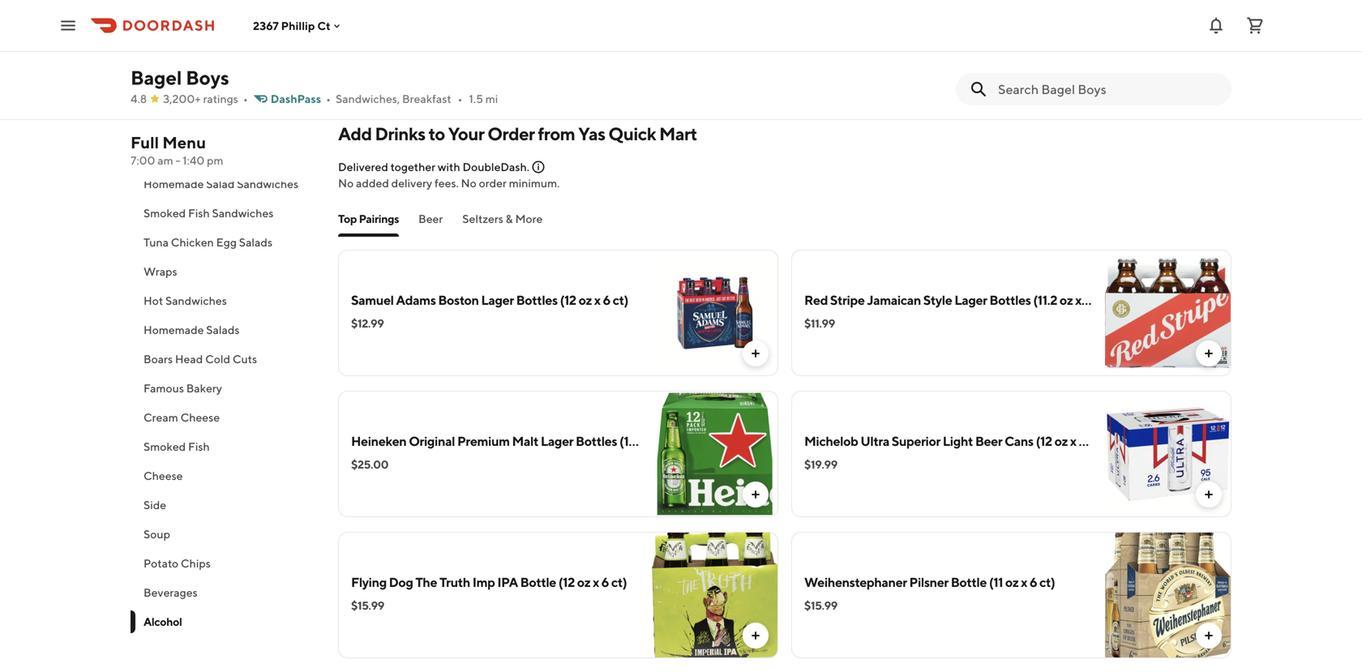 Task type: locate. For each thing, give the bounding box(es) containing it.
with inside a refreshing, naturally-sourced fiji water, offering a subtly sweet taste with each sip. enjoy in two convenient sizes, perfect for quick hydration or lengthier refreshment needs. description generated by doordash using ai
[[1163, 9, 1185, 22]]

2 smoked from the top
[[143, 440, 186, 453]]

boston
[[438, 292, 479, 308]]

homemade down -
[[143, 177, 204, 191]]

0 horizontal spatial bottle
[[520, 574, 556, 590]]

homemade inside button
[[143, 177, 204, 191]]

1 vertical spatial homemade
[[143, 323, 204, 336]]

$15.99 down "flying"
[[351, 599, 384, 612]]

homemade down hot sandwiches
[[143, 323, 204, 336]]

0 vertical spatial smoked
[[143, 206, 186, 220]]

no down delivered
[[338, 176, 354, 190]]

• right dashpass
[[326, 92, 331, 105]]

bottle
[[520, 574, 556, 590], [951, 574, 987, 590]]

pm
[[207, 154, 223, 167]]

1 horizontal spatial 12
[[1079, 433, 1091, 449]]

weihenstephaner pilsner bottle (11 oz x 6 ct)
[[804, 574, 1055, 590]]

lager right boston
[[481, 292, 514, 308]]

chicken
[[171, 236, 214, 249]]

open menu image
[[58, 16, 78, 35]]

2 $15.99 from the left
[[804, 599, 837, 612]]

(12
[[560, 292, 576, 308], [619, 433, 636, 449], [1036, 433, 1052, 449], [558, 574, 575, 590]]

adams
[[396, 292, 436, 308]]

2 horizontal spatial bottles
[[989, 292, 1031, 308]]

cheese up side
[[143, 469, 183, 482]]

0 horizontal spatial no
[[338, 176, 354, 190]]

refreshing,
[[815, 9, 870, 22]]

salads right egg
[[239, 236, 272, 249]]

by
[[1023, 41, 1036, 54]]

quick
[[608, 123, 656, 144]]

truth
[[439, 574, 470, 590]]

1 vertical spatial sandwiches
[[212, 206, 274, 220]]

sandwiches for smoked fish sandwiches
[[212, 206, 274, 220]]

bottle right ipa
[[520, 574, 556, 590]]

1 vertical spatial with
[[438, 160, 460, 173]]

smoked for smoked fish
[[143, 440, 186, 453]]

1 $15.99 from the left
[[351, 599, 384, 612]]

in
[[855, 25, 865, 38]]

0 vertical spatial beer
[[418, 212, 443, 225]]

no right fees.
[[461, 176, 477, 190]]

naturally-
[[872, 9, 922, 22]]

bagel boys
[[131, 66, 229, 89]]

0 vertical spatial homemade
[[143, 177, 204, 191]]

1 bottle from the left
[[520, 574, 556, 590]]

1 vertical spatial beer
[[975, 433, 1002, 449]]

michelob
[[804, 433, 858, 449]]

smoked inside 'smoked fish' button
[[143, 440, 186, 453]]

lager for heineken original premium malt lager bottles (12 oz x 12 ct)
[[541, 433, 573, 449]]

2 12 from the left
[[1079, 433, 1091, 449]]

2 fish from the top
[[188, 440, 210, 453]]

homemade inside button
[[143, 323, 204, 336]]

1 horizontal spatial no
[[461, 176, 477, 190]]

fish inside button
[[188, 440, 210, 453]]

add item to cart image for samuel adams boston lager bottles (12 oz x 6 ct)
[[749, 347, 762, 360]]

sandwiches right salad
[[237, 177, 298, 191]]

&
[[506, 212, 513, 225]]

weihenstephaner pilsner bottle (11 oz x 6 ct) image
[[1105, 532, 1232, 658]]

smoked for smoked fish sandwiches
[[143, 206, 186, 220]]

premium
[[457, 433, 510, 449]]

delivered together with doubledash. image
[[531, 160, 546, 174]]

add item to cart image
[[749, 347, 762, 360], [749, 488, 762, 501], [1202, 488, 1215, 501]]

side
[[143, 498, 166, 512]]

sandwiches up 'homemade salads'
[[165, 294, 227, 307]]

beer
[[418, 212, 443, 225], [975, 433, 1002, 449]]

2 • from the left
[[326, 92, 331, 105]]

1 horizontal spatial bottles
[[576, 433, 617, 449]]

$15.99 for flying dog the truth imp ipa bottle (12 oz x 6 ct)
[[351, 599, 384, 612]]

homemade salad sandwiches button
[[131, 169, 319, 199]]

$25.00
[[351, 458, 388, 471]]

order
[[479, 176, 507, 190]]

samuel adams boston lager bottles (12 oz x 6 ct)
[[351, 292, 628, 308]]

lager right malt
[[541, 433, 573, 449]]

1 • from the left
[[243, 92, 248, 105]]

bottle left (11 at the bottom right of the page
[[951, 574, 987, 590]]

1 vertical spatial cheese
[[143, 469, 183, 482]]

1 horizontal spatial bottle
[[951, 574, 987, 590]]

1 horizontal spatial $15.99
[[804, 599, 837, 612]]

$15.99 down weihenstephaner
[[804, 599, 837, 612]]

2 no from the left
[[461, 176, 477, 190]]

minimum.
[[509, 176, 560, 190]]

3 • from the left
[[458, 92, 463, 105]]

1 vertical spatial fish
[[188, 440, 210, 453]]

two
[[867, 25, 886, 38]]

0 vertical spatial cheese
[[180, 411, 220, 424]]

each
[[1187, 9, 1212, 22]]

michelob ultra superior light beer cans (12 oz x 12 ct)
[[804, 433, 1109, 449]]

with up the no added delivery fees. no order minimum.
[[438, 160, 460, 173]]

sizes,
[[949, 25, 976, 38]]

head
[[175, 352, 203, 366]]

ct)
[[613, 292, 628, 308], [1094, 292, 1109, 308], [677, 433, 692, 449], [1093, 433, 1109, 449], [611, 574, 627, 590], [1039, 574, 1055, 590]]

enjoy
[[824, 25, 853, 38]]

(11.2
[[1033, 292, 1057, 308]]

alcohol
[[143, 615, 182, 628]]

full menu 7:00 am - 1:40 pm
[[131, 133, 223, 167]]

homemade salad sandwiches
[[143, 177, 298, 191]]

1 horizontal spatial with
[[1163, 9, 1185, 22]]

0 vertical spatial with
[[1163, 9, 1185, 22]]

1 vertical spatial salads
[[206, 323, 240, 336]]

more
[[515, 212, 543, 225]]

original
[[409, 433, 455, 449]]

bottles for red stripe jamaican style lager bottles (11.2 oz x 6 ct)
[[989, 292, 1031, 308]]

add item to cart image for heineken original premium malt lager bottles (12 oz x 12 ct)
[[749, 488, 762, 501]]

0 horizontal spatial 12
[[662, 433, 674, 449]]

mi
[[485, 92, 498, 105]]

1 12 from the left
[[662, 433, 674, 449]]

0 horizontal spatial •
[[243, 92, 248, 105]]

bottles for heineken original premium malt lager bottles (12 oz x 12 ct)
[[576, 433, 617, 449]]

cream cheese button
[[131, 403, 319, 432]]

(11
[[989, 574, 1003, 590]]

2 homemade from the top
[[143, 323, 204, 336]]

quick
[[1035, 25, 1063, 38]]

1:40
[[183, 154, 205, 167]]

smoked inside smoked fish sandwiches button
[[143, 206, 186, 220]]

notification bell image
[[1206, 16, 1226, 35]]

2 vertical spatial sandwiches
[[165, 294, 227, 307]]

1 smoked from the top
[[143, 206, 186, 220]]

famous bakery
[[143, 381, 222, 395]]

bakery
[[186, 381, 222, 395]]

add item to cart image
[[1202, 347, 1215, 360], [749, 629, 762, 642], [1202, 629, 1215, 642]]

lager right style
[[954, 292, 987, 308]]

fees.
[[435, 176, 459, 190]]

pilsner
[[909, 574, 948, 590]]

1.5
[[469, 92, 483, 105]]

0 vertical spatial sandwiches
[[237, 177, 298, 191]]

0 horizontal spatial bottles
[[516, 292, 558, 308]]

2 horizontal spatial lager
[[954, 292, 987, 308]]

wraps
[[143, 265, 177, 278]]

soup button
[[131, 520, 319, 549]]

cheese down bakery
[[180, 411, 220, 424]]

tuna
[[143, 236, 169, 249]]

0 horizontal spatial with
[[438, 160, 460, 173]]

fish for smoked fish
[[188, 440, 210, 453]]

bottles left (11.2
[[989, 292, 1031, 308]]

pairings
[[359, 212, 399, 225]]

yas
[[578, 123, 605, 144]]

sandwiches for homemade salad sandwiches
[[237, 177, 298, 191]]

light
[[943, 433, 973, 449]]

1 homemade from the top
[[143, 177, 204, 191]]

sandwiches inside homemade salad sandwiches button
[[237, 177, 298, 191]]

1 fish from the top
[[188, 206, 210, 220]]

a
[[804, 9, 813, 22]]

cold
[[205, 352, 230, 366]]

beer left the cans
[[975, 433, 1002, 449]]

smoked down cream
[[143, 440, 186, 453]]

2 horizontal spatial •
[[458, 92, 463, 105]]

-
[[175, 154, 180, 167]]

fish down cream cheese
[[188, 440, 210, 453]]

beer down fees.
[[418, 212, 443, 225]]

cheese inside button
[[180, 411, 220, 424]]

7:00
[[131, 154, 155, 167]]

• for 3,200+ ratings •
[[243, 92, 248, 105]]

•
[[243, 92, 248, 105], [326, 92, 331, 105], [458, 92, 463, 105]]

1 vertical spatial smoked
[[143, 440, 186, 453]]

with up lengthier
[[1163, 9, 1185, 22]]

1 horizontal spatial lager
[[541, 433, 573, 449]]

red stripe jamaican style lager bottles (11.2 oz x 6 ct) image
[[1105, 250, 1232, 376]]

0 vertical spatial fish
[[188, 206, 210, 220]]

salads down hot sandwiches button
[[206, 323, 240, 336]]

famous bakery button
[[131, 374, 319, 403]]

homemade salads button
[[131, 315, 319, 345]]

potato chips
[[143, 557, 211, 570]]

doordash
[[1038, 41, 1090, 54]]

michelob ultra superior light beer cans (12 oz x 12 ct) image
[[1105, 391, 1232, 517]]

weihenstephaner
[[804, 574, 907, 590]]

oz
[[579, 292, 592, 308], [1060, 292, 1073, 308], [638, 433, 651, 449], [1054, 433, 1068, 449], [577, 574, 590, 590], [1005, 574, 1019, 590]]

$4.29
[[804, 44, 833, 58]]

heineken original premium malt lager bottles (12 oz x 12 ct) image
[[652, 391, 778, 517]]

seltzers & more button
[[462, 211, 543, 237]]

fish up 'chicken'
[[188, 206, 210, 220]]

bottles right boston
[[516, 292, 558, 308]]

bottles right malt
[[576, 433, 617, 449]]

fish inside button
[[188, 206, 210, 220]]

phillip
[[281, 19, 315, 32]]

salad
[[206, 177, 235, 191]]

homemade salads
[[143, 323, 240, 336]]

2367 phillip ct button
[[253, 19, 343, 32]]

boars
[[143, 352, 173, 366]]

1 horizontal spatial •
[[326, 92, 331, 105]]

sandwiches inside smoked fish sandwiches button
[[212, 206, 274, 220]]

order
[[487, 123, 535, 144]]

sandwiches up egg
[[212, 206, 274, 220]]

0 horizontal spatial $15.99
[[351, 599, 384, 612]]

• left 1.5
[[458, 92, 463, 105]]

smoked fish
[[143, 440, 210, 453]]

• right the ratings
[[243, 92, 248, 105]]

smoked up tuna
[[143, 206, 186, 220]]

6
[[603, 292, 610, 308], [1084, 292, 1091, 308], [601, 574, 609, 590], [1029, 574, 1037, 590]]

12 for heineken original premium malt lager bottles (12 oz x 12 ct)
[[662, 433, 674, 449]]



Task type: vqa. For each thing, say whether or not it's contained in the screenshot.
second "Fish" from the bottom of the page
yes



Task type: describe. For each thing, give the bounding box(es) containing it.
0 items, open order cart image
[[1245, 16, 1265, 35]]

sandwiches inside hot sandwiches button
[[165, 294, 227, 307]]

description
[[906, 41, 965, 54]]

ratings
[[203, 92, 238, 105]]

1 no from the left
[[338, 176, 354, 190]]

cans
[[1005, 433, 1033, 449]]

convenient
[[889, 25, 947, 38]]

cheese inside button
[[143, 469, 183, 482]]

jamaican
[[867, 292, 921, 308]]

beverages
[[143, 586, 198, 599]]

doubledash.
[[462, 160, 529, 173]]

lengthier
[[1130, 25, 1177, 38]]

sandwiches,
[[336, 92, 400, 105]]

the
[[415, 574, 437, 590]]

top
[[338, 212, 357, 225]]

for
[[1019, 25, 1033, 38]]

taste
[[1135, 9, 1160, 22]]

ipa
[[497, 574, 518, 590]]

sweet
[[1102, 9, 1132, 22]]

ai
[[1122, 41, 1134, 54]]

seltzers & more
[[462, 212, 543, 225]]

add item to cart image for ct)
[[1202, 347, 1215, 360]]

no added delivery fees. no order minimum.
[[338, 176, 560, 190]]

fiji
[[966, 9, 981, 22]]

refreshment
[[804, 41, 867, 54]]

am
[[157, 154, 173, 167]]

potato
[[143, 557, 178, 570]]

potato chips button
[[131, 549, 319, 578]]

1 horizontal spatial beer
[[975, 433, 1002, 449]]

hot
[[143, 294, 163, 307]]

4.8
[[131, 92, 147, 105]]

from
[[538, 123, 575, 144]]

3,200+
[[163, 92, 201, 105]]

fish for smoked fish sandwiches
[[188, 206, 210, 220]]

or
[[1118, 25, 1128, 38]]

delivery
[[391, 176, 432, 190]]

cuts
[[233, 352, 257, 366]]

flying dog the truth imp ipa bottle (12 oz x 6 ct)
[[351, 574, 627, 590]]

ultra
[[860, 433, 889, 449]]

a refreshing, naturally-sourced fiji water, offering a subtly sweet taste with each sip. enjoy in two convenient sizes, perfect for quick hydration or lengthier refreshment needs. description generated by doordash using ai
[[804, 9, 1212, 54]]

lager for red stripe jamaican style lager bottles (11.2 oz x 6 ct)
[[954, 292, 987, 308]]

smoked fish sandwiches button
[[131, 199, 319, 228]]

$12.99
[[351, 317, 384, 330]]

• for sandwiches, breakfast • 1.5 mi
[[458, 92, 463, 105]]

ct
[[317, 19, 330, 32]]

Item Search search field
[[998, 80, 1219, 98]]

beverages button
[[131, 578, 319, 607]]

tuna chicken egg salads button
[[131, 228, 319, 257]]

delivered together with doubledash.
[[338, 160, 529, 173]]

0 horizontal spatial beer
[[418, 212, 443, 225]]

hot sandwiches button
[[131, 286, 319, 315]]

wraps button
[[131, 257, 319, 286]]

your
[[448, 123, 484, 144]]

chips
[[181, 557, 211, 570]]

cream cheese
[[143, 411, 220, 424]]

perfect
[[978, 25, 1016, 38]]

add drinks to your order from yas quick mart
[[338, 123, 697, 144]]

2 bottle from the left
[[951, 574, 987, 590]]

add item to cart image for 6
[[749, 629, 762, 642]]

flying
[[351, 574, 387, 590]]

samuel adams boston lager bottles (12 oz x 6 ct) image
[[652, 250, 778, 376]]

soup
[[143, 527, 170, 541]]

0 horizontal spatial lager
[[481, 292, 514, 308]]

dog
[[389, 574, 413, 590]]

sourced
[[922, 9, 963, 22]]

12 for michelob ultra superior light beer cans (12 oz x 12 ct)
[[1079, 433, 1091, 449]]

bagel
[[131, 66, 182, 89]]

to
[[428, 123, 445, 144]]

mart
[[659, 123, 697, 144]]

$15.99 for weihenstephaner pilsner bottle (11 oz x 6 ct)
[[804, 599, 837, 612]]

sandwiches, breakfast • 1.5 mi
[[336, 92, 498, 105]]

flying dog the truth imp ipa bottle (12 oz x 6 ct) image
[[652, 532, 778, 658]]

3,200+ ratings •
[[163, 92, 248, 105]]

homemade for homemade salads
[[143, 323, 204, 336]]

add item to cart image for michelob ultra superior light beer cans (12 oz x 12 ct)
[[1202, 488, 1215, 501]]

red stripe jamaican style lager bottles (11.2 oz x 6 ct)
[[804, 292, 1109, 308]]

a
[[1060, 9, 1066, 22]]

seltzers
[[462, 212, 503, 225]]

cheese button
[[131, 461, 319, 490]]

breakfast
[[402, 92, 451, 105]]

full
[[131, 133, 159, 152]]

subtly
[[1068, 9, 1099, 22]]

using
[[1092, 41, 1120, 54]]

needs.
[[870, 41, 903, 54]]

superior
[[892, 433, 940, 449]]

hot sandwiches
[[143, 294, 227, 307]]

famous
[[143, 381, 184, 395]]

smoked fish button
[[131, 432, 319, 461]]

offering
[[1017, 9, 1057, 22]]

0 vertical spatial salads
[[239, 236, 272, 249]]

menu
[[162, 133, 206, 152]]

side button
[[131, 490, 319, 520]]

homemade for homemade salad sandwiches
[[143, 177, 204, 191]]

dashpass •
[[271, 92, 331, 105]]



